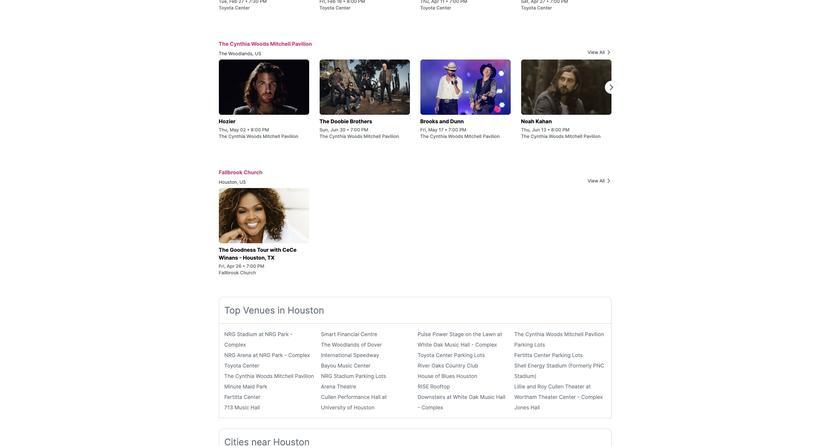 Task type: describe. For each thing, give the bounding box(es) containing it.
cynthia inside noah kahan thu, jun 13 • 8:00 pm the cynthia woods mitchell pavilion
[[531, 134, 548, 139]]

nrg stadium parking lots link
[[321, 373, 386, 380]]

• inside noah kahan thu, jun 13 • 8:00 pm the cynthia woods mitchell pavilion
[[548, 127, 550, 133]]

fertitta center
[[225, 394, 261, 401]]

smart financial centre
[[321, 331, 378, 338]]

fri, inside the goodness tour with cece winans - houston, tx fri, apr 26 • 7:00 pm fallbrook church
[[219, 264, 226, 269]]

bayou music center
[[321, 363, 371, 369]]

tx
[[268, 255, 275, 261]]

jones
[[515, 405, 530, 411]]

26
[[236, 264, 242, 269]]

nrg stadium at nrg park - complex
[[225, 331, 293, 348]]

oaks
[[432, 363, 444, 369]]

church inside the goodness tour with cece winans - houston, tx fri, apr 26 • 7:00 pm fallbrook church
[[240, 270, 256, 276]]

energy
[[528, 363, 546, 369]]

rise rooftop link
[[418, 384, 450, 390]]

0 vertical spatial houston,
[[219, 179, 238, 185]]

houston inside cullen performance hall at university of houston
[[354, 405, 375, 411]]

house
[[418, 373, 434, 380]]

cynthia up the woodlands, us
[[230, 41, 250, 47]]

nrg for nrg stadium at nrg park - complex
[[225, 331, 236, 338]]

all for the cynthia woods mitchell pavilion
[[600, 49, 605, 55]]

mitchell inside the cynthia woods mitchell pavilion parking lots
[[565, 331, 584, 338]]

mitchell inside noah kahan thu, jun 13 • 8:00 pm the cynthia woods mitchell pavilion
[[566, 134, 583, 139]]

club
[[467, 363, 479, 369]]

1 vertical spatial arena
[[321, 384, 336, 390]]

stage
[[450, 331, 464, 338]]

pavilion inside the cynthia woods mitchell pavilion parking lots
[[586, 331, 605, 338]]

park for nrg stadium at nrg park - complex
[[278, 331, 289, 338]]

the inside the brooks and dunn fri, may 17 • 7:00 pm the cynthia woods mitchell pavilion
[[421, 134, 429, 139]]

- inside downstairs at white oak music hall - complex
[[418, 405, 420, 411]]

houston, inside the goodness tour with cece winans - houston, tx fri, apr 26 • 7:00 pm fallbrook church
[[243, 255, 266, 261]]

woods inside the brooks and dunn fri, may 17 • 7:00 pm the cynthia woods mitchell pavilion
[[449, 134, 464, 139]]

at inside nrg stadium at nrg park - complex
[[259, 331, 264, 338]]

fertitta center parking lots
[[515, 352, 583, 359]]

may inside the brooks and dunn fri, may 17 • 7:00 pm the cynthia woods mitchell pavilion
[[429, 127, 438, 133]]

view all link for the cynthia woods mitchell pavilion
[[546, 49, 612, 56]]

view for the cynthia woods mitchell pavilion
[[588, 49, 599, 55]]

wortham
[[515, 394, 537, 401]]

houston for top venues in houston
[[288, 305, 324, 316]]

bayou
[[321, 363, 337, 369]]

river oaks country club
[[418, 363, 479, 369]]

jones hall link
[[515, 405, 540, 411]]

goodness
[[230, 247, 256, 253]]

cullen performance hall at university of houston link
[[321, 394, 387, 411]]

pavilion inside the brooks and dunn fri, may 17 • 7:00 pm the cynthia woods mitchell pavilion
[[483, 134, 500, 139]]

nrg for nrg arena at nrg park - complex
[[225, 352, 236, 359]]

02
[[240, 127, 246, 133]]

complex inside pulse power stage on the lawn at white oak music hall - complex
[[476, 342, 498, 348]]

0 horizontal spatial arena
[[237, 352, 252, 359]]

1 horizontal spatial us
[[255, 51, 261, 56]]

woodlands,
[[229, 51, 254, 56]]

winans
[[219, 255, 238, 261]]

jun inside the doobie brothers sun, jun 30 • 7:00 pm the cynthia woods mitchell pavilion
[[331, 127, 339, 133]]

7:00 inside the goodness tour with cece winans - houston, tx fri, apr 26 • 7:00 pm fallbrook church
[[247, 264, 256, 269]]

hall inside downstairs at white oak music hall - complex
[[497, 394, 506, 401]]

stadium)
[[515, 373, 537, 380]]

the cynthia woods mitchell pavilion link
[[225, 373, 314, 380]]

the
[[473, 331, 482, 338]]

- up the cynthia woods mitchell pavilion link
[[285, 352, 287, 359]]

noah
[[522, 118, 535, 125]]

of inside the woodlands of dover international speedway
[[361, 342, 366, 348]]

white inside pulse power stage on the lawn at white oak music hall - complex
[[418, 342, 432, 348]]

- inside nrg stadium at nrg park - complex
[[290, 331, 293, 338]]

the inside noah kahan thu, jun 13 • 8:00 pm the cynthia woods mitchell pavilion
[[522, 134, 530, 139]]

nrg down nrg stadium at nrg park - complex
[[259, 352, 271, 359]]

international
[[321, 352, 352, 359]]

tour
[[257, 247, 269, 253]]

13
[[542, 127, 547, 133]]

30
[[340, 127, 346, 133]]

nrg arena at nrg park - complex link
[[225, 352, 310, 359]]

bayou music center link
[[321, 363, 371, 369]]

lillie and roy cullen theater at wortham theater center - complex link
[[515, 384, 604, 401]]

1 vertical spatial the cynthia woods mitchell pavilion
[[225, 373, 314, 380]]

toyota center parking lots link
[[418, 352, 485, 359]]

cece
[[283, 247, 297, 253]]

hozier
[[219, 118, 236, 125]]

lots inside the cynthia woods mitchell pavilion parking lots
[[535, 342, 546, 348]]

the left the woodlands,
[[219, 51, 227, 56]]

the woodlands, us
[[219, 51, 261, 56]]

shell energy stadium (formerly pnc stadium) link
[[515, 363, 605, 380]]

pulse
[[418, 331, 431, 338]]

performance
[[338, 394, 370, 401]]

cynthia inside the brooks and dunn fri, may 17 • 7:00 pm the cynthia woods mitchell pavilion
[[430, 134, 447, 139]]

centre
[[361, 331, 378, 338]]

power
[[433, 331, 448, 338]]

fertitta for fertitta center
[[225, 394, 242, 401]]

rise
[[418, 384, 429, 390]]

rooftop
[[431, 384, 450, 390]]

- inside lillie and roy cullen theater at wortham theater center - complex
[[578, 394, 580, 401]]

dover
[[368, 342, 382, 348]]

house of blues houston link
[[418, 373, 478, 380]]

on
[[466, 331, 472, 338]]

view all for the cynthia woods mitchell pavilion
[[588, 49, 605, 55]]

house of blues houston
[[418, 373, 478, 380]]

7:00 for dunn
[[449, 127, 459, 133]]

downstairs
[[418, 394, 446, 401]]

cullen inside cullen performance hall at university of houston
[[321, 394, 337, 401]]

parking for fertitta center parking lots
[[553, 352, 571, 359]]

woodlands
[[332, 342, 360, 348]]

the woodlands of dover international speedway
[[321, 342, 382, 359]]

sun,
[[320, 127, 330, 133]]

the woodlands of dover international speedway link
[[321, 342, 382, 359]]

- inside pulse power stage on the lawn at white oak music hall - complex
[[472, 342, 474, 348]]

brothers
[[350, 118, 373, 125]]

pavilion inside the doobie brothers sun, jun 30 • 7:00 pm the cynthia woods mitchell pavilion
[[382, 134, 399, 139]]

fallbrook church
[[219, 169, 263, 176]]

university
[[321, 405, 346, 411]]

nrg stadium at nrg park - complex link
[[225, 331, 293, 348]]

downstairs at white oak music hall - complex link
[[418, 394, 506, 411]]

nrg for nrg stadium parking lots
[[321, 373, 332, 380]]

river
[[418, 363, 430, 369]]

dunn
[[451, 118, 464, 125]]

houston, us
[[219, 179, 246, 185]]

roy
[[538, 384, 547, 390]]

(formerly
[[569, 363, 592, 369]]

top venues in houston
[[225, 305, 324, 316]]

fertitta for fertitta center parking lots
[[515, 352, 533, 359]]

venues
[[243, 305, 275, 316]]

hall inside cullen performance hall at university of houston
[[372, 394, 381, 401]]

the cynthia woods mitchell pavilion parking lots link
[[515, 331, 605, 348]]

and for dunn
[[440, 118, 449, 125]]

pulse power stage on the lawn at white oak music hall - complex
[[418, 331, 503, 348]]

at inside pulse power stage on the lawn at white oak music hall - complex
[[498, 331, 503, 338]]

1 vertical spatial us
[[240, 179, 246, 185]]

• inside the brooks and dunn fri, may 17 • 7:00 pm the cynthia woods mitchell pavilion
[[445, 127, 448, 133]]

minute maid park
[[225, 384, 268, 390]]

lots for toyota center parking lots
[[475, 352, 485, 359]]

pnc
[[594, 363, 605, 369]]

the up minute
[[225, 373, 234, 380]]

center inside lillie and roy cullen theater at wortham theater center - complex
[[560, 394, 576, 401]]

pavilion inside hozier thu, may 02 • 8:00 pm the cynthia woods mitchell pavilion
[[282, 134, 299, 139]]

woods inside the cynthia woods mitchell pavilion parking lots
[[546, 331, 563, 338]]

nrg up nrg arena at nrg park - complex
[[265, 331, 276, 338]]

park for nrg arena at nrg park - complex
[[272, 352, 283, 359]]

fertitta center parking lots link
[[515, 352, 583, 359]]

cynthia up minute maid park link
[[235, 373, 255, 380]]



Task type: locate. For each thing, give the bounding box(es) containing it.
smart
[[321, 331, 336, 338]]

•
[[247, 127, 250, 133], [347, 127, 349, 133], [445, 127, 448, 133], [548, 127, 550, 133], [243, 264, 245, 269]]

country
[[446, 363, 466, 369]]

2 vertical spatial park
[[257, 384, 268, 390]]

fri, down brooks
[[421, 127, 428, 133]]

may left '17'
[[429, 127, 438, 133]]

0 horizontal spatial stadium
[[237, 331, 257, 338]]

view all for fallbrook church
[[588, 178, 605, 184]]

8:00 right 13
[[552, 127, 562, 133]]

1 fallbrook from the top
[[219, 169, 243, 176]]

• inside the goodness tour with cece winans - houston, tx fri, apr 26 • 7:00 pm fallbrook church
[[243, 264, 245, 269]]

lots up fertitta center parking lots "link"
[[535, 342, 546, 348]]

1 vertical spatial cullen
[[321, 394, 337, 401]]

2 thu, from the left
[[522, 127, 531, 133]]

mitchell inside hozier thu, may 02 • 8:00 pm the cynthia woods mitchell pavilion
[[263, 134, 280, 139]]

view all link
[[546, 49, 612, 56], [546, 178, 612, 184]]

0 horizontal spatial of
[[348, 405, 353, 411]]

1 horizontal spatial of
[[361, 342, 366, 348]]

thu, down "noah"
[[522, 127, 531, 133]]

1 horizontal spatial houston,
[[243, 255, 266, 261]]

of down oaks
[[435, 373, 440, 380]]

• right 26
[[243, 264, 245, 269]]

downstairs at white oak music hall - complex
[[418, 394, 506, 411]]

1 vertical spatial church
[[240, 270, 256, 276]]

7:00
[[351, 127, 360, 133], [449, 127, 459, 133], [247, 264, 256, 269]]

pm inside noah kahan thu, jun 13 • 8:00 pm the cynthia woods mitchell pavilion
[[563, 127, 570, 133]]

music inside downstairs at white oak music hall - complex
[[481, 394, 495, 401]]

pm right the 02
[[262, 127, 269, 133]]

and inside lillie and roy cullen theater at wortham theater center - complex
[[527, 384, 537, 390]]

financial
[[338, 331, 359, 338]]

2 8:00 from the left
[[552, 127, 562, 133]]

cynthia down 30
[[329, 134, 346, 139]]

pm down brothers
[[362, 127, 369, 133]]

the down "smart"
[[321, 342, 331, 348]]

fertitta
[[515, 352, 533, 359], [225, 394, 242, 401]]

of up speedway
[[361, 342, 366, 348]]

church down 26
[[240, 270, 256, 276]]

at down rooftop
[[447, 394, 452, 401]]

2 vertical spatial of
[[348, 405, 353, 411]]

stadium for nrg
[[237, 331, 257, 338]]

jun left 30
[[331, 127, 339, 133]]

1 horizontal spatial and
[[527, 384, 537, 390]]

fri, inside the brooks and dunn fri, may 17 • 7:00 pm the cynthia woods mitchell pavilion
[[421, 127, 428, 133]]

houston down 'performance'
[[354, 405, 375, 411]]

of down 'performance'
[[348, 405, 353, 411]]

jun
[[331, 127, 339, 133], [533, 127, 541, 133]]

hall down the "fertitta center" link
[[251, 405, 260, 411]]

1 vertical spatial fertitta
[[225, 394, 242, 401]]

may left the 02
[[230, 127, 239, 133]]

thu, inside hozier thu, may 02 • 8:00 pm the cynthia woods mitchell pavilion
[[219, 127, 229, 133]]

1 8:00 from the left
[[251, 127, 261, 133]]

the up sun,
[[320, 118, 330, 125]]

jun left 13
[[533, 127, 541, 133]]

713
[[225, 405, 233, 411]]

2 horizontal spatial 7:00
[[449, 127, 459, 133]]

nrg arena at nrg park - complex
[[225, 352, 310, 359]]

7:00 for brothers
[[351, 127, 360, 133]]

pm inside the brooks and dunn fri, may 17 • 7:00 pm the cynthia woods mitchell pavilion
[[460, 127, 467, 133]]

2 may from the left
[[429, 127, 438, 133]]

1 thu, from the left
[[219, 127, 229, 133]]

at down nrg stadium at nrg park - complex
[[253, 352, 258, 359]]

arena theatre
[[321, 384, 357, 390]]

pm down the dunn
[[460, 127, 467, 133]]

woods inside the doobie brothers sun, jun 30 • 7:00 pm the cynthia woods mitchell pavilion
[[348, 134, 363, 139]]

pulse power stage on the lawn at white oak music hall - complex link
[[418, 331, 503, 348]]

713 music hall
[[225, 405, 260, 411]]

houston right in
[[288, 305, 324, 316]]

stadium down fertitta center parking lots "link"
[[547, 363, 567, 369]]

parking for nrg stadium parking lots
[[356, 373, 374, 380]]

fertitta up shell
[[515, 352, 533, 359]]

and inside the brooks and dunn fri, may 17 • 7:00 pm the cynthia woods mitchell pavilion
[[440, 118, 449, 125]]

2 view all link from the top
[[546, 178, 612, 184]]

1 vertical spatial of
[[435, 373, 440, 380]]

• right 13
[[548, 127, 550, 133]]

minute maid park link
[[225, 384, 268, 390]]

0 vertical spatial view all link
[[546, 49, 612, 56]]

lillie and roy cullen theater at wortham theater center - complex
[[515, 384, 604, 401]]

1 vertical spatial fallbrook
[[219, 270, 239, 276]]

1 vertical spatial all
[[600, 178, 605, 184]]

the inside the woodlands of dover international speedway
[[321, 342, 331, 348]]

cynthia
[[230, 41, 250, 47], [229, 134, 246, 139], [329, 134, 346, 139], [430, 134, 447, 139], [531, 134, 548, 139], [526, 331, 545, 338], [235, 373, 255, 380]]

in
[[278, 305, 285, 316]]

arena
[[237, 352, 252, 359], [321, 384, 336, 390]]

the inside hozier thu, may 02 • 8:00 pm the cynthia woods mitchell pavilion
[[219, 134, 227, 139]]

the right the lawn
[[515, 331, 524, 338]]

theater down (formerly
[[566, 384, 585, 390]]

the up the woodlands, us
[[219, 41, 229, 47]]

park up the cynthia woods mitchell pavilion link
[[272, 352, 283, 359]]

parking inside the cynthia woods mitchell pavilion parking lots
[[515, 342, 533, 348]]

nrg stadium parking lots
[[321, 373, 386, 380]]

• inside hozier thu, may 02 • 8:00 pm the cynthia woods mitchell pavilion
[[247, 127, 250, 133]]

at inside lillie and roy cullen theater at wortham theater center - complex
[[587, 384, 591, 390]]

- down downstairs
[[418, 405, 420, 411]]

the down brooks
[[421, 134, 429, 139]]

8:00 right the 02
[[251, 127, 261, 133]]

us
[[255, 51, 261, 56], [240, 179, 246, 185]]

713 music hall link
[[225, 405, 260, 411]]

thu,
[[219, 127, 229, 133], [522, 127, 531, 133]]

stadium inside nrg stadium at nrg park - complex
[[237, 331, 257, 338]]

lawn
[[483, 331, 496, 338]]

cynthia down '17'
[[430, 134, 447, 139]]

jun inside noah kahan thu, jun 13 • 8:00 pm the cynthia woods mitchell pavilion
[[533, 127, 541, 133]]

us right the woodlands,
[[255, 51, 261, 56]]

cullen right 'roy'
[[549, 384, 564, 390]]

hall right jones
[[531, 405, 540, 411]]

smart financial centre link
[[321, 331, 378, 338]]

0 vertical spatial white
[[418, 342, 432, 348]]

houston,
[[219, 179, 238, 185], [243, 255, 266, 261]]

8:00 inside hozier thu, may 02 • 8:00 pm the cynthia woods mitchell pavilion
[[251, 127, 261, 133]]

1 horizontal spatial 8:00
[[552, 127, 562, 133]]

1 all from the top
[[600, 49, 605, 55]]

-
[[240, 255, 242, 261], [290, 331, 293, 338], [472, 342, 474, 348], [285, 352, 287, 359], [578, 394, 580, 401], [418, 405, 420, 411]]

nrg up minute
[[225, 352, 236, 359]]

0 vertical spatial park
[[278, 331, 289, 338]]

0 horizontal spatial oak
[[434, 342, 444, 348]]

2 fallbrook from the top
[[219, 270, 239, 276]]

the
[[219, 41, 229, 47], [219, 51, 227, 56], [320, 118, 330, 125], [219, 134, 227, 139], [320, 134, 328, 139], [421, 134, 429, 139], [522, 134, 530, 139], [219, 247, 229, 253], [515, 331, 524, 338], [321, 342, 331, 348], [225, 373, 234, 380]]

noah kahan thu, jun 13 • 8:00 pm the cynthia woods mitchell pavilion
[[522, 118, 601, 139]]

brooks
[[421, 118, 439, 125]]

• inside the doobie brothers sun, jun 30 • 7:00 pm the cynthia woods mitchell pavilion
[[347, 127, 349, 133]]

theater down 'roy'
[[539, 394, 558, 401]]

0 vertical spatial view
[[588, 49, 599, 55]]

oak inside downstairs at white oak music hall - complex
[[469, 394, 479, 401]]

park down the cynthia woods mitchell pavilion link
[[257, 384, 268, 390]]

0 horizontal spatial us
[[240, 179, 246, 185]]

1 horizontal spatial may
[[429, 127, 438, 133]]

lots for nrg stadium parking lots
[[376, 373, 386, 380]]

0 vertical spatial arena
[[237, 352, 252, 359]]

cynthia inside the doobie brothers sun, jun 30 • 7:00 pm the cynthia woods mitchell pavilion
[[329, 134, 346, 139]]

1 vertical spatial white
[[454, 394, 468, 401]]

the cynthia woods mitchell pavilion
[[219, 41, 312, 47], [225, 373, 314, 380]]

rise rooftop
[[418, 384, 450, 390]]

and left 'roy'
[[527, 384, 537, 390]]

0 vertical spatial view all
[[588, 49, 605, 55]]

the cynthia woods mitchell pavilion down nrg arena at nrg park - complex
[[225, 373, 314, 380]]

fri, left apr
[[219, 264, 226, 269]]

cullen performance hall at university of houston
[[321, 394, 387, 411]]

1 horizontal spatial fri,
[[421, 127, 428, 133]]

0 horizontal spatial thu,
[[219, 127, 229, 133]]

1 vertical spatial houston
[[457, 373, 478, 380]]

parking up the theatre
[[356, 373, 374, 380]]

2 jun from the left
[[533, 127, 541, 133]]

blues
[[442, 373, 455, 380]]

1 horizontal spatial white
[[454, 394, 468, 401]]

oak down power
[[434, 342, 444, 348]]

houston for house of blues houston
[[457, 373, 478, 380]]

houston down club
[[457, 373, 478, 380]]

pm inside the doobie brothers sun, jun 30 • 7:00 pm the cynthia woods mitchell pavilion
[[362, 127, 369, 133]]

1 vertical spatial oak
[[469, 394, 479, 401]]

1 horizontal spatial houston
[[354, 405, 375, 411]]

0 horizontal spatial fri,
[[219, 264, 226, 269]]

mitchell inside the brooks and dunn fri, may 17 • 7:00 pm the cynthia woods mitchell pavilion
[[465, 134, 482, 139]]

hall inside pulse power stage on the lawn at white oak music hall - complex
[[461, 342, 470, 348]]

2 all from the top
[[600, 178, 605, 184]]

parking for toyota center parking lots
[[455, 352, 473, 359]]

the down hozier
[[219, 134, 227, 139]]

lillie
[[515, 384, 526, 390]]

hall down on
[[461, 342, 470, 348]]

nrg down top
[[225, 331, 236, 338]]

pm right 13
[[563, 127, 570, 133]]

1 vertical spatial and
[[527, 384, 537, 390]]

2 horizontal spatial of
[[435, 373, 440, 380]]

houston
[[288, 305, 324, 316], [457, 373, 478, 380], [354, 405, 375, 411]]

pm
[[262, 127, 269, 133], [362, 127, 369, 133], [460, 127, 467, 133], [563, 127, 570, 133], [258, 264, 265, 269]]

1 vertical spatial stadium
[[547, 363, 567, 369]]

hall
[[461, 342, 470, 348], [372, 394, 381, 401], [497, 394, 506, 401], [251, 405, 260, 411], [531, 405, 540, 411]]

thu, down hozier
[[219, 127, 229, 133]]

speedway
[[354, 352, 380, 359]]

- down on
[[472, 342, 474, 348]]

cynthia inside the cynthia woods mitchell pavilion parking lots
[[526, 331, 545, 338]]

shell energy stadium (formerly pnc stadium)
[[515, 363, 605, 380]]

houston, down tour
[[243, 255, 266, 261]]

thu, inside noah kahan thu, jun 13 • 8:00 pm the cynthia woods mitchell pavilion
[[522, 127, 531, 133]]

2 vertical spatial stadium
[[334, 373, 354, 380]]

stadium down venues
[[237, 331, 257, 338]]

and
[[440, 118, 449, 125], [527, 384, 537, 390]]

fallbrook up houston, us
[[219, 169, 243, 176]]

0 vertical spatial of
[[361, 342, 366, 348]]

0 vertical spatial us
[[255, 51, 261, 56]]

1 horizontal spatial theater
[[566, 384, 585, 390]]

1 jun from the left
[[331, 127, 339, 133]]

cynthia down 13
[[531, 134, 548, 139]]

pm inside the goodness tour with cece winans - houston, tx fri, apr 26 • 7:00 pm fallbrook church
[[258, 264, 265, 269]]

woods
[[251, 41, 269, 47], [247, 134, 262, 139], [348, 134, 363, 139], [449, 134, 464, 139], [549, 134, 565, 139], [546, 331, 563, 338], [256, 373, 273, 380]]

7:00 down the dunn
[[449, 127, 459, 133]]

shell
[[515, 363, 527, 369]]

houston, down the "fallbrook church"
[[219, 179, 238, 185]]

17
[[439, 127, 444, 133]]

0 horizontal spatial 7:00
[[247, 264, 256, 269]]

cynthia up fertitta center parking lots "link"
[[526, 331, 545, 338]]

2 horizontal spatial stadium
[[547, 363, 567, 369]]

fri,
[[421, 127, 428, 133], [219, 264, 226, 269]]

0 vertical spatial stadium
[[237, 331, 257, 338]]

with
[[270, 247, 281, 253]]

7:00 inside the brooks and dunn fri, may 17 • 7:00 pm the cynthia woods mitchell pavilion
[[449, 127, 459, 133]]

0 horizontal spatial houston,
[[219, 179, 238, 185]]

toyota center
[[219, 5, 250, 10], [320, 5, 351, 10], [421, 5, 452, 10], [522, 5, 553, 10], [225, 363, 260, 369]]

view all link for fallbrook church
[[546, 178, 612, 184]]

1 horizontal spatial oak
[[469, 394, 479, 401]]

music inside pulse power stage on the lawn at white oak music hall - complex
[[445, 342, 460, 348]]

the inside the goodness tour with cece winans - houston, tx fri, apr 26 • 7:00 pm fallbrook church
[[219, 247, 229, 253]]

hall left wortham
[[497, 394, 506, 401]]

0 horizontal spatial houston
[[288, 305, 324, 316]]

at down (formerly
[[587, 384, 591, 390]]

1 view all from the top
[[588, 49, 605, 55]]

cullen
[[549, 384, 564, 390], [321, 394, 337, 401]]

1 may from the left
[[230, 127, 239, 133]]

the up winans
[[219, 247, 229, 253]]

and for roy
[[527, 384, 537, 390]]

lots for fertitta center parking lots
[[573, 352, 583, 359]]

0 vertical spatial fri,
[[421, 127, 428, 133]]

1 horizontal spatial jun
[[533, 127, 541, 133]]

fallbrook down apr
[[219, 270, 239, 276]]

0 vertical spatial theater
[[566, 384, 585, 390]]

1 horizontal spatial 7:00
[[351, 127, 360, 133]]

parking up shell
[[515, 342, 533, 348]]

cynthia down the 02
[[229, 134, 246, 139]]

top
[[225, 305, 241, 316]]

1 vertical spatial park
[[272, 352, 283, 359]]

doobie
[[331, 118, 349, 125]]

may inside hozier thu, may 02 • 8:00 pm the cynthia woods mitchell pavilion
[[230, 127, 239, 133]]

1 horizontal spatial fertitta
[[515, 352, 533, 359]]

complex inside nrg stadium at nrg park - complex
[[225, 342, 246, 348]]

1 view all link from the top
[[546, 49, 612, 56]]

all for fallbrook church
[[600, 178, 605, 184]]

1 horizontal spatial stadium
[[334, 373, 354, 380]]

at up nrg arena at nrg park - complex
[[259, 331, 264, 338]]

parking up country in the right bottom of the page
[[455, 352, 473, 359]]

complex
[[225, 342, 246, 348], [476, 342, 498, 348], [289, 352, 310, 359], [582, 394, 604, 401], [422, 405, 444, 411]]

us down the "fallbrook church"
[[240, 179, 246, 185]]

the down "noah"
[[522, 134, 530, 139]]

2 vertical spatial houston
[[354, 405, 375, 411]]

park inside nrg stadium at nrg park - complex
[[278, 331, 289, 338]]

8:00
[[251, 127, 261, 133], [552, 127, 562, 133]]

church
[[244, 169, 263, 176], [240, 270, 256, 276]]

theatre
[[337, 384, 357, 390]]

1 vertical spatial theater
[[539, 394, 558, 401]]

0 horizontal spatial may
[[230, 127, 239, 133]]

1 horizontal spatial arena
[[321, 384, 336, 390]]

arena left the theatre
[[321, 384, 336, 390]]

7:00 down brothers
[[351, 127, 360, 133]]

at inside cullen performance hall at university of houston
[[382, 394, 387, 401]]

hall right 'performance'
[[372, 394, 381, 401]]

the down sun,
[[320, 134, 328, 139]]

fallbrook inside the goodness tour with cece winans - houston, tx fri, apr 26 • 7:00 pm fallbrook church
[[219, 270, 239, 276]]

1 vertical spatial view all link
[[546, 178, 612, 184]]

0 horizontal spatial white
[[418, 342, 432, 348]]

center
[[235, 5, 250, 10], [336, 5, 351, 10], [437, 5, 452, 10], [538, 5, 553, 10], [436, 352, 453, 359], [534, 352, 551, 359], [243, 363, 260, 369], [354, 363, 371, 369], [244, 394, 261, 401], [560, 394, 576, 401]]

pavilion inside noah kahan thu, jun 13 • 8:00 pm the cynthia woods mitchell pavilion
[[584, 134, 601, 139]]

1 view from the top
[[588, 49, 599, 55]]

nrg
[[225, 331, 236, 338], [265, 331, 276, 338], [225, 352, 236, 359], [259, 352, 271, 359], [321, 373, 332, 380]]

jones hall
[[515, 405, 540, 411]]

white
[[418, 342, 432, 348], [454, 394, 468, 401]]

• right the 02
[[247, 127, 250, 133]]

0 horizontal spatial jun
[[331, 127, 339, 133]]

0 vertical spatial cullen
[[549, 384, 564, 390]]

0 horizontal spatial theater
[[539, 394, 558, 401]]

1 vertical spatial view all
[[588, 178, 605, 184]]

view all
[[588, 49, 605, 55], [588, 178, 605, 184]]

cullen inside lillie and roy cullen theater at wortham theater center - complex
[[549, 384, 564, 390]]

0 horizontal spatial cullen
[[321, 394, 337, 401]]

2 view all from the top
[[588, 178, 605, 184]]

toyota
[[219, 5, 234, 10], [320, 5, 335, 10], [421, 5, 436, 10], [522, 5, 536, 10], [418, 352, 435, 359], [225, 363, 241, 369]]

at
[[259, 331, 264, 338], [498, 331, 503, 338], [253, 352, 258, 359], [587, 384, 591, 390], [382, 394, 387, 401], [447, 394, 452, 401]]

0 vertical spatial oak
[[434, 342, 444, 348]]

1 vertical spatial fri,
[[219, 264, 226, 269]]

cullen up university
[[321, 394, 337, 401]]

• right '17'
[[445, 127, 448, 133]]

church up houston, us
[[244, 169, 263, 176]]

pavilion
[[292, 41, 312, 47], [282, 134, 299, 139], [382, 134, 399, 139], [483, 134, 500, 139], [584, 134, 601, 139], [586, 331, 605, 338], [295, 373, 314, 380]]

mitchell inside the doobie brothers sun, jun 30 • 7:00 pm the cynthia woods mitchell pavilion
[[364, 134, 381, 139]]

park down in
[[278, 331, 289, 338]]

0 horizontal spatial 8:00
[[251, 127, 261, 133]]

0 vertical spatial fertitta
[[515, 352, 533, 359]]

8:00 inside noah kahan thu, jun 13 • 8:00 pm the cynthia woods mitchell pavilion
[[552, 127, 562, 133]]

at inside downstairs at white oak music hall - complex
[[447, 394, 452, 401]]

minute
[[225, 384, 241, 390]]

oak inside pulse power stage on the lawn at white oak music hall - complex
[[434, 342, 444, 348]]

brooks and dunn fri, may 17 • 7:00 pm the cynthia woods mitchell pavilion
[[421, 118, 500, 139]]

theater
[[566, 384, 585, 390], [539, 394, 558, 401]]

- down (formerly
[[578, 394, 580, 401]]

1 vertical spatial view
[[588, 178, 599, 184]]

lots up club
[[475, 352, 485, 359]]

0 vertical spatial fallbrook
[[219, 169, 243, 176]]

fertitta down minute
[[225, 394, 242, 401]]

white down blues
[[454, 394, 468, 401]]

2 view from the top
[[588, 178, 599, 184]]

at right 'performance'
[[382, 394, 387, 401]]

white down pulse
[[418, 342, 432, 348]]

apr
[[227, 264, 235, 269]]

0 vertical spatial church
[[244, 169, 263, 176]]

- down top venues in houston
[[290, 331, 293, 338]]

stadium inside shell energy stadium (formerly pnc stadium)
[[547, 363, 567, 369]]

0 horizontal spatial and
[[440, 118, 449, 125]]

0 vertical spatial all
[[600, 49, 605, 55]]

toyota center parking lots
[[418, 352, 485, 359]]

0 vertical spatial houston
[[288, 305, 324, 316]]

view for fallbrook church
[[588, 178, 599, 184]]

0 vertical spatial the cynthia woods mitchell pavilion
[[219, 41, 312, 47]]

7:00 inside the doobie brothers sun, jun 30 • 7:00 pm the cynthia woods mitchell pavilion
[[351, 127, 360, 133]]

pm down tour
[[258, 264, 265, 269]]

woods inside hozier thu, may 02 • 8:00 pm the cynthia woods mitchell pavilion
[[247, 134, 262, 139]]

2 horizontal spatial houston
[[457, 373, 478, 380]]

complex inside downstairs at white oak music hall - complex
[[422, 405, 444, 411]]

and up '17'
[[440, 118, 449, 125]]

0 horizontal spatial fertitta
[[225, 394, 242, 401]]

oak down club
[[469, 394, 479, 401]]

1 horizontal spatial thu,
[[522, 127, 531, 133]]

- inside the goodness tour with cece winans - houston, tx fri, apr 26 • 7:00 pm fallbrook church
[[240, 255, 242, 261]]

of inside cullen performance hall at university of houston
[[348, 405, 353, 411]]

white inside downstairs at white oak music hall - complex
[[454, 394, 468, 401]]

lots down speedway
[[376, 373, 386, 380]]

fertitta center link
[[225, 394, 261, 401]]

of
[[361, 342, 366, 348], [435, 373, 440, 380], [348, 405, 353, 411]]

maid
[[243, 384, 255, 390]]

all
[[600, 49, 605, 55], [600, 178, 605, 184]]

woods inside noah kahan thu, jun 13 • 8:00 pm the cynthia woods mitchell pavilion
[[549, 134, 565, 139]]

pm inside hozier thu, may 02 • 8:00 pm the cynthia woods mitchell pavilion
[[262, 127, 269, 133]]

1 vertical spatial houston,
[[243, 255, 266, 261]]

7:00 right 26
[[247, 264, 256, 269]]

lots up (formerly
[[573, 352, 583, 359]]

complex inside lillie and roy cullen theater at wortham theater center - complex
[[582, 394, 604, 401]]

arena down nrg stadium at nrg park - complex link
[[237, 352, 252, 359]]

the doobie brothers sun, jun 30 • 7:00 pm the cynthia woods mitchell pavilion
[[320, 118, 399, 139]]

cynthia inside hozier thu, may 02 • 8:00 pm the cynthia woods mitchell pavilion
[[229, 134, 246, 139]]

stadium for lots
[[334, 373, 354, 380]]

1 horizontal spatial cullen
[[549, 384, 564, 390]]

the inside the cynthia woods mitchell pavilion parking lots
[[515, 331, 524, 338]]

0 vertical spatial and
[[440, 118, 449, 125]]



Task type: vqa. For each thing, say whether or not it's contained in the screenshot.
the Oak in the DOWNSTAIRS AT WHITE OAK MUSIC HALL - COMPLEX
yes



